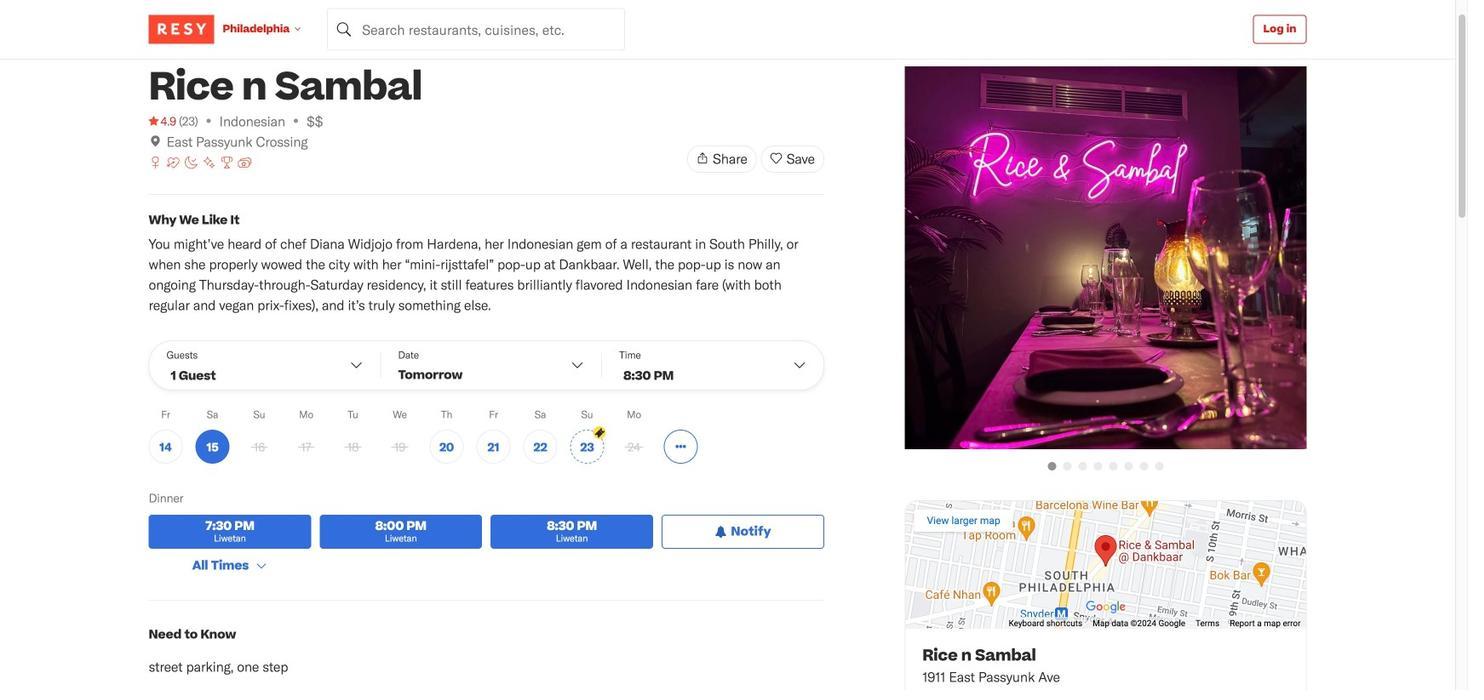 Task type: describe. For each thing, give the bounding box(es) containing it.
4.9 out of 5 stars image
[[149, 112, 176, 129]]



Task type: vqa. For each thing, say whether or not it's contained in the screenshot.
Search restaurants, cuisines, etc. text box
yes



Task type: locate. For each thing, give the bounding box(es) containing it.
None field
[[327, 8, 625, 51]]

june 23, 2024. has event. image
[[593, 427, 606, 439]]

Search restaurants, cuisines, etc. text field
[[327, 8, 625, 51]]



